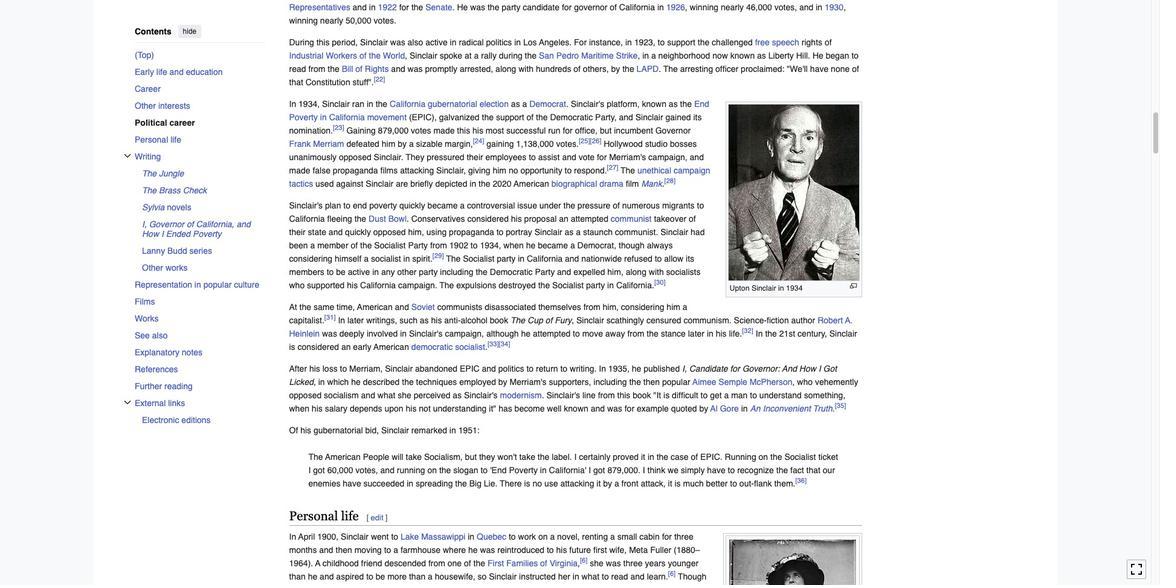Task type: describe. For each thing, give the bounding box(es) containing it.
most
[[486, 126, 504, 136]]

and inside , who vehemently opposed socialism and what she perceived as sinclair's
[[361, 391, 375, 400]]

began
[[826, 51, 850, 61]]

of up began
[[825, 38, 832, 47]]

then for the
[[644, 377, 660, 387]]

his left not
[[406, 404, 417, 414]]

attempted for he
[[533, 329, 571, 339]]

and up campaign
[[690, 152, 704, 162]]

flank
[[755, 479, 772, 489]]

1 horizontal spatial including
[[594, 377, 627, 387]]

defeated
[[347, 139, 380, 149]]

to down dust bowl . conservatives considered his proposal an attempted communist
[[497, 227, 504, 237]]

member
[[318, 241, 349, 250]]

x small image
[[124, 152, 131, 159]]

2020
[[493, 179, 512, 189]]

sinclair's inside the sinclair's plan to end poverty quickly became a controversial issue under the pressure of numerous migrants to california fleeing the
[[289, 201, 323, 211]]

his left salary
[[312, 404, 323, 414]]

in up use
[[540, 466, 547, 475]]

a inside the sinclair's plan to end poverty quickly became a controversial issue under the pressure of numerous migrants to california fleeing the
[[460, 201, 465, 211]]

works link
[[135, 310, 265, 327]]

in inside 'link'
[[194, 280, 201, 289]]

sinclair inside she was three years younger than he and aspired to be more than a housewife, so sinclair instructed her in what to read and learn.
[[489, 572, 517, 582]]

[34]
[[499, 340, 510, 349]]

socialist inside 'the american people will take socialism, but they won't take the label. i certainly proved it in the case of epic. running on the socialist ticket i got 60,000 votes, and running on the slogan to 'end poverty in california' i got 879,000. i think we simply have to recognize the fact that our enemies have succeeded in spreading the big lie. there is no use attacking it by a front attack, it is much better to out-flank them.'
[[785, 452, 817, 462]]

1 vertical spatial personal
[[289, 509, 338, 524]]

dust bowl link
[[369, 214, 407, 224]]

of inside . the arresting officer proclaimed: "we'll have none of that constitution stuff".
[[853, 64, 860, 74]]

to left out-
[[731, 479, 738, 489]]

[27] link
[[607, 164, 619, 172]]

and down a
[[320, 572, 334, 582]]

education
[[186, 67, 223, 77]]

spirit.
[[413, 254, 433, 264]]

employees
[[486, 152, 527, 162]]

and up 50,000
[[353, 3, 367, 12]]

including inside the socialist party in california and nationwide refused to allow its members to be active in any other party including the democratic party and expelled him, along with socialists who supported his california campaign. the expulsions destroyed the socialist party in california.
[[440, 267, 474, 277]]

merriam's inside hollywood studio bosses unanimously opposed sinclair. they pressured their employees to assist and vote for merriam's campaign, and made false propaganda films attacking sinclair, giving him no opportunity to respond.
[[610, 152, 647, 162]]

1 than from the left
[[289, 572, 306, 582]]

2 horizontal spatial life
[[341, 509, 359, 524]]

considering inside takeover of their state and quickly opposed him, using propaganda to portray sinclair as a staunch communist. sinclair had been a member of the socialist party from 1902 to 1934, when he became a democrat, though always considering himself a socialist in spirit.
[[289, 254, 333, 264]]

[24]
[[473, 137, 485, 145]]

the brass check
[[142, 185, 207, 195]]

to up first families of virginia , [6]
[[547, 545, 554, 555]]

0 horizontal spatial merriam's
[[510, 377, 547, 387]]

in left the 1934
[[779, 284, 785, 293]]

in for in the 21st century, sinclair is considered an early american
[[756, 329, 763, 339]]

socialist inside takeover of their state and quickly opposed him, using propaganda to portray sinclair as a staunch communist. sinclair had been a member of the socialist party from 1902 to 1934, when he became a democrat, though always considering himself a socialist in spirit.
[[371, 254, 401, 264]]

[30] link
[[655, 278, 666, 287]]

the inside . the arresting officer proclaimed: "we'll have none of that constitution stuff".
[[664, 64, 678, 74]]

[31] link
[[325, 314, 336, 322]]

career link
[[135, 80, 265, 97]]

he inside was deeply involved in sinclair's campaign, although he attempted to move away from the stance later in his life. [32]
[[522, 329, 531, 339]]

communism.
[[684, 316, 732, 325]]

the up rights
[[369, 51, 381, 61]]

nearly inside the , winning nearly 50,000 votes.
[[320, 16, 343, 25]]

to down they
[[481, 466, 488, 475]]

1 vertical spatial [6]
[[669, 570, 676, 578]]

1 vertical spatial known
[[642, 99, 667, 109]]

[36] link
[[796, 477, 807, 485]]

campaign, inside hollywood studio bosses unanimously opposed sinclair. they pressured their employees to assist and vote for merriam's campaign, and made false propaganda films attacking sinclair, giving him no opportunity to respond.
[[649, 152, 688, 162]]

1,138,000
[[517, 139, 554, 149]]

certainly
[[579, 452, 611, 462]]

sinclair down upon
[[382, 426, 409, 435]]

the down "slogan"
[[455, 479, 467, 489]]

a left democrat,
[[571, 241, 575, 250]]

was inside during this period, sinclair was also active in radical politics in los angeles. for instance, in 1923, to support the challenged free speech rights of industrial workers of the world , sinclair spoke at a rally during the san pedro maritime strike
[[390, 38, 406, 47]]

0 horizontal spatial personal
[[135, 135, 168, 144]]

as inside , in a neighborhood now known as liberty hill. he began to read from the
[[758, 51, 767, 61]]

1922
[[378, 3, 397, 12]]

got
[[824, 364, 838, 374]]

challenged
[[712, 38, 753, 47]]

quickly for poverty
[[400, 201, 426, 211]]

party inside the socialist party in california and nationwide refused to allow its members to be active in any other party including the democratic party and expelled him, along with socialists who supported his california campaign. the expulsions destroyed the socialist party in california.
[[535, 267, 555, 277]]

to left work at the bottom left of the page
[[509, 532, 516, 542]]

later inside was deeply involved in sinclair's campaign, although he attempted to move away from the stance later in his life. [32]
[[689, 329, 705, 339]]

"we'll
[[787, 64, 808, 74]]

american inside 'the american people will take socialism, but they won't take the label. i certainly proved it in the case of epic. running on the socialist ticket i got 60,000 votes, and running on the slogan to 'end poverty in california' i got 879,000. i think we simply have to recognize the fact that our enemies have succeeded in spreading the big lie. there is no use attacking it by a front attack, it is much better to out-flank them.'
[[325, 452, 361, 462]]

, inside first families of virginia , [6]
[[578, 559, 580, 568]]

see also link
[[135, 327, 265, 344]]

later inside [31] in later writings, such as his anti-alcohol book the cup of fury , sinclair scathingly censured communism. science-fiction author
[[348, 316, 364, 325]]

1 horizontal spatial [6] link
[[669, 570, 676, 578]]

1 horizontal spatial have
[[708, 466, 726, 475]]

the inside [31] in later writings, such as his anti-alcohol book the cup of fury , sinclair scathingly censured communism. science-fiction author
[[511, 316, 526, 325]]

sinclair left ran
[[322, 99, 350, 109]]

three inside to work on a novel, renting a small cabin for three months and then moving to a farmhouse where he was reintroduced to his future first wife, meta fuller (1880– 1964). a childhood friend descended from one of the
[[675, 532, 694, 542]]

american inside used against sinclair are briefly depicted in the 2020 american biographical drama film mank . [28]
[[514, 179, 550, 189]]

1 vertical spatial personal life
[[289, 509, 359, 524]]

representation in popular culture
[[135, 280, 259, 289]]

a left "democrat"
[[523, 99, 527, 109]]

in inside takeover of their state and quickly opposed him, using propaganda to portray sinclair as a staunch communist. sinclair had been a member of the socialist party from 1902 to 1934, when he became a democrat, though always considering himself a socialist in spirit.
[[404, 254, 410, 264]]

in left 1951:
[[450, 426, 456, 435]]

. down . the arresting officer proclaimed: "we'll have none of that constitution stuff".
[[566, 99, 569, 109]]

and up such at left
[[395, 302, 409, 312]]

sinclair up the world
[[360, 38, 388, 47]]

a inside 'the american people will take socialism, but they won't take the label. i certainly proved it in the case of epic. running on the socialist ticket i got 60,000 votes, and running on the slogan to 'end poverty in california' i got 879,000. i think we simply have to recognize the fact that our enemies have succeeded in spreading the big lie. there is no use attacking it by a front attack, it is much better to out-flank them.'
[[615, 479, 620, 489]]

the up communists
[[440, 281, 454, 290]]

[34] link
[[499, 340, 510, 349]]

i left think
[[643, 466, 646, 475]]

in down running
[[407, 479, 414, 489]]

politics for radical
[[486, 38, 512, 47]]

as right election
[[511, 99, 520, 109]]

a inside , in a neighborhood now known as liberty hill. he began to read from the
[[652, 51, 656, 61]]

ran
[[352, 99, 365, 109]]

0 vertical spatial personal life
[[135, 135, 181, 144]]

he right 1935,
[[632, 364, 642, 374]]

became inside takeover of their state and quickly opposed him, using propaganda to portray sinclair as a staunch communist. sinclair had been a member of the socialist party from 1902 to 1934, when he became a democrat, though always considering himself a socialist in spirit.
[[538, 241, 568, 250]]

april
[[299, 532, 315, 542]]

is down we at right
[[675, 479, 681, 489]]

[32]
[[743, 327, 754, 335]]

end
[[695, 99, 710, 109]]

0 vertical spatial considered
[[468, 214, 509, 224]]

0 horizontal spatial he
[[457, 3, 468, 12]]

notes
[[182, 347, 202, 357]]

three inside she was three years younger than he and aspired to be more than a housewife, so sinclair instructed her in what to read and learn.
[[624, 559, 643, 568]]

in left 1935,
[[599, 364, 606, 374]]

industrial
[[289, 51, 324, 61]]

his inside [23] gaining 879,000 votes made this his most successful run for office, but incumbent governor frank merriam defeated him by a sizable margin, [24] gaining 1,138,000 votes. [25] [26]
[[473, 126, 484, 136]]

the down 1935,
[[630, 377, 642, 387]]

what inside , who vehemently opposed socialism and what she perceived as sinclair's
[[378, 391, 396, 400]]

1902
[[450, 241, 469, 250]]

and inside the (epic), galvanized the support of the democratic party, and sinclair gained its nomination.
[[619, 113, 634, 122]]

by inside . sinclair's line from this book "it is difficult to get a man to understand something, when his salary depends upon his not understanding it" has become well known and was for example quoted by
[[700, 404, 709, 414]]

socialist down 1902
[[463, 254, 495, 264]]

the up gained
[[681, 99, 692, 109]]

2 than from the left
[[409, 572, 426, 582]]

of right bill
[[356, 64, 363, 74]]

an for attempted
[[559, 214, 569, 224]]

to down always
[[655, 254, 662, 264]]

of inside first families of virginia , [6]
[[541, 559, 548, 568]]

of right governor
[[610, 3, 617, 12]]

their inside takeover of their state and quickly opposed him, using propaganda to portray sinclair as a staunch communist. sinclair had been a member of the socialist party from 1902 to 1934, when he became a democrat, though always considering himself a socialist in spirit.
[[289, 227, 306, 237]]

of up the had
[[689, 214, 696, 224]]

and inside . sinclair's line from this book "it is difficult to get a man to understand something, when his salary depends upon his not understanding it" has become well known and was for example quoted by
[[591, 404, 605, 414]]

went
[[371, 532, 389, 542]]

merriam,
[[350, 364, 383, 374]]

1 vertical spatial popular
[[663, 377, 691, 387]]

novel,
[[558, 532, 580, 542]]

socialist inside democratic socialist . [33] [34]
[[455, 342, 486, 352]]

, inside during this period, sinclair was also active in radical politics in los angeles. for instance, in 1923, to support the challenged free speech rights of industrial workers of the world , sinclair spoke at a rally during the san pedro maritime strike
[[405, 51, 408, 61]]

and up expelled
[[565, 254, 579, 264]]

in inside used against sinclair are briefly depicted in the 2020 american biographical drama film mank . [28]
[[470, 179, 477, 189]]

opposed inside takeover of their state and quickly opposed him, using propaganda to portray sinclair as a staunch communist. sinclair had been a member of the socialist party from 1902 to 1934, when he became a democrat, though always considering himself a socialist in spirit.
[[374, 227, 406, 237]]

after
[[289, 364, 307, 374]]

external
[[135, 398, 166, 408]]

to left return
[[527, 364, 534, 374]]

in up strike
[[626, 38, 632, 47]]

his up "portray"
[[511, 214, 522, 224]]

1 vertical spatial on
[[428, 466, 437, 475]]

election
[[480, 99, 509, 109]]

the down democrat link
[[536, 113, 548, 122]]

his left loss
[[310, 364, 320, 374]]

california inside the sinclair's plan to end poverty quickly became a controversial issue under the pressure of numerous migrants to california fleeing the
[[289, 214, 325, 224]]

in for in april 1900, sinclair went to lake massawippi in quebec
[[289, 532, 296, 542]]

of his gubernatorial bid, sinclair remarked in 1951:
[[289, 426, 480, 435]]

a inside she was three years younger than he and aspired to be more than a housewife, so sinclair instructed her in what to read and learn.
[[428, 572, 433, 582]]

his right of
[[301, 426, 311, 435]]

[35] link
[[835, 402, 847, 410]]

sinclair,
[[437, 166, 466, 175]]

the right under
[[564, 201, 576, 211]]

0 horizontal spatial along
[[496, 64, 517, 74]]

0 vertical spatial on
[[759, 452, 769, 462]]

unanimously
[[289, 152, 337, 162]]

and left expelled
[[558, 267, 572, 277]]

to up biographical
[[565, 166, 572, 175]]

votes. inside the , winning nearly 50,000 votes.
[[374, 16, 397, 25]]

neighborhood
[[659, 51, 711, 61]]

campaign
[[674, 166, 711, 175]]

became inside the sinclair's plan to end poverty quickly became a controversial issue under the pressure of numerous migrants to california fleeing the
[[428, 201, 458, 211]]

i up the enemies
[[309, 466, 311, 475]]

and left education
[[169, 67, 183, 77]]

. up 'spoke'
[[453, 3, 455, 12]]

he inside takeover of their state and quickly opposed him, using propaganda to portray sinclair as a staunch communist. sinclair had been a member of the socialist party from 1902 to 1934, when he became a democrat, though always considering himself a socialist in spirit.
[[526, 241, 536, 250]]

support inside during this period, sinclair was also active in radical politics in los angeles. for instance, in 1923, to support the challenged free speech rights of industrial workers of the world , sinclair spoke at a rally during the san pedro maritime strike
[[668, 38, 696, 47]]

the up the them.
[[777, 466, 789, 475]]

. left conservatives
[[407, 214, 409, 224]]

him, inside communists disassociated themselves from him, considering him a capitalist.
[[603, 302, 619, 312]]

this inside [23] gaining 879,000 votes made this his most successful run for office, but incumbent governor frank merriam defeated him by a sizable margin, [24] gaining 1,138,000 votes. [25] [26]
[[457, 126, 471, 136]]

big
[[470, 479, 482, 489]]

wife,
[[610, 545, 627, 555]]

communist.
[[615, 227, 659, 237]]

small
[[618, 532, 638, 542]]

was inside she was three years younger than he and aspired to be more than a housewife, so sinclair instructed her in what to read and learn.
[[606, 559, 621, 568]]

[29] link
[[433, 252, 444, 260]]

unethical campaign tactics
[[289, 166, 711, 189]]

political career link
[[135, 114, 275, 131]]

in down "portray"
[[518, 254, 525, 264]]

al gore link
[[711, 404, 739, 414]]

i inside i, governor of california, and how i ended poverty
[[161, 229, 163, 239]]

used
[[316, 179, 334, 189]]

socialist up themselves
[[553, 281, 584, 290]]

the inside "in the 21st century, sinclair is considered an early american"
[[766, 329, 778, 339]]

california down any
[[360, 281, 396, 290]]

winning inside the , winning nearly 50,000 votes.
[[289, 16, 318, 25]]

to right loss
[[340, 364, 347, 374]]

and left learn.
[[631, 572, 645, 582]]

made inside [23] gaining 879,000 votes made this his most successful run for office, but incumbent governor frank merriam defeated him by a sizable margin, [24] gaining 1,138,000 votes. [25] [26]
[[434, 126, 455, 136]]

the inside to work on a novel, renting a small cabin for three months and then moving to a farmhouse where he was reintroduced to his future first wife, meta fuller (1880– 1964). a childhood friend descended from one of the
[[474, 559, 486, 568]]

1 horizontal spatial it
[[642, 452, 646, 462]]

explanatory
[[135, 347, 179, 357]]

for inside hollywood studio bosses unanimously opposed sinclair. they pressured their employees to assist and vote for merriam's campaign, and made false propaganda films attacking sinclair, giving him no opportunity to respond.
[[597, 152, 607, 162]]

spreading
[[416, 479, 453, 489]]

of inside 'the american people will take socialism, but they won't take the label. i certainly proved it in the case of epic. running on the socialist ticket i got 60,000 votes, and running on the slogan to 'end poverty in california' i got 879,000. i think we simply have to recognize the fact that our enemies have succeeded in spreading the big lie. there is no use attacking it by a front attack, it is much better to out-flank them.'
[[691, 452, 698, 462]]

, inside , who vehemently opposed socialism and what she perceived as sinclair's
[[793, 377, 795, 387]]

the brass check link
[[142, 182, 265, 199]]

a up wife,
[[611, 532, 615, 542]]

, in a neighborhood now known as liberty hill. he began to read from the
[[289, 51, 859, 74]]

enemies
[[309, 479, 341, 489]]

to inside , in a neighborhood now known as liberty hill. he began to read from the
[[852, 51, 859, 61]]

to left the get
[[701, 391, 708, 400]]

think
[[648, 466, 666, 475]]

capitalist.
[[289, 316, 325, 325]]

governor inside [23] gaining 879,000 votes made this his most successful run for office, but incumbent governor frank merriam defeated him by a sizable margin, [24] gaining 1,138,000 votes. [25] [26]
[[656, 126, 691, 136]]

younger
[[668, 559, 699, 568]]

2 got from the left
[[594, 466, 606, 475]]

from inside was deeply involved in sinclair's campaign, although he attempted to move away from the stance later in his life. [32]
[[628, 329, 645, 339]]

the up movement
[[376, 99, 388, 109]]

the up sylvia at the left
[[142, 185, 156, 195]]

along inside the socialist party in california and nationwide refused to allow its members to be active in any other party including the democratic party and expelled him, along with socialists who supported his california campaign. the expulsions destroyed the socialist party in california.
[[626, 267, 647, 277]]

al gore in an inconvenient truth . [35]
[[711, 402, 847, 414]]

attacking inside 'the american people will take socialism, but they won't take the label. i certainly proved it in the case of epic. running on the socialist ticket i got 60,000 votes, and running on the slogan to 'end poverty in california' i got 879,000. i think we simply have to recognize the fact that our enemies have succeeded in spreading the big lie. there is no use attacking it by a front attack, it is much better to out-flank them.'
[[561, 479, 595, 489]]

drama
[[600, 179, 624, 189]]

governor:
[[743, 364, 781, 374]]

california up '(epic),'
[[390, 99, 426, 109]]

bosses
[[671, 139, 697, 149]]

i down certainly
[[589, 466, 591, 475]]

by down after his loss to merriam, sinclair abandoned epic and politics to return to writing. in 1935, he published
[[499, 377, 508, 387]]

state
[[308, 227, 327, 237]]

0 horizontal spatial with
[[519, 64, 534, 74]]

votes
[[411, 126, 431, 136]]

to right went
[[391, 532, 399, 542]]

gained
[[666, 113, 691, 122]]

as inside takeover of their state and quickly opposed him, using propaganda to portray sinclair as a staunch communist. sinclair had been a member of the socialist party from 1902 to 1934, when he became a democrat, though always considering himself a socialist in spirit.
[[565, 227, 574, 237]]

0 horizontal spatial it
[[597, 479, 601, 489]]

communists disassociated themselves from him, considering him a capitalist.
[[289, 302, 688, 325]]

the jungle
[[142, 168, 184, 178]]

the down socialism,
[[440, 466, 451, 475]]

the left candidate
[[488, 3, 500, 12]]

also inside during this period, sinclair was also active in radical politics in los angeles. for instance, in 1923, to support the challenged free speech rights of industrial workers of the world , sinclair spoke at a rally during the san pedro maritime strike
[[408, 38, 423, 47]]

gaining
[[347, 126, 376, 136]]

a inside during this period, sinclair was also active in radical politics in los angeles. for instance, in 1923, to support the challenged free speech rights of industrial workers of the world , sinclair spoke at a rally during the san pedro maritime strike
[[474, 51, 479, 61]]

maritime
[[582, 51, 614, 61]]

0 horizontal spatial gubernatorial
[[314, 426, 363, 435]]

this inside during this period, sinclair was also active in radical politics in los angeles. for instance, in 1923, to support the challenged free speech rights of industrial workers of the world , sinclair spoke at a rally during the san pedro maritime strike
[[317, 38, 330, 47]]

sinclair up promptly
[[410, 51, 438, 61]]

his inside was deeply involved in sinclair's campaign, although he attempted to move away from the stance later in his life. [32]
[[716, 329, 727, 339]]

on inside to work on a novel, renting a small cabin for three months and then moving to a farmhouse where he was reintroduced to his future first wife, meta fuller (1880– 1964). a childhood friend descended from one of the
[[539, 532, 548, 542]]

2 horizontal spatial it
[[669, 479, 673, 489]]

who inside the socialist party in california and nationwide refused to allow its members to be active in any other party including the democratic party and expelled him, along with socialists who supported his california campaign. the expulsions destroyed the socialist party in california.
[[289, 281, 305, 290]]

won't
[[498, 452, 517, 462]]

culture
[[234, 280, 259, 289]]

bill of rights link
[[342, 64, 389, 74]]

i, candidate for governor: and how i got licked
[[289, 364, 838, 387]]

line
[[583, 391, 596, 400]]

in left california. in the right top of the page
[[608, 281, 614, 290]]

sinclair down takeover
[[661, 227, 689, 237]]

sylvia
[[142, 202, 164, 212]]

for right 1922 in the top left of the page
[[399, 3, 409, 12]]

in left the 1930 link
[[816, 3, 823, 12]]

heinlein
[[289, 329, 320, 339]]

i inside i, candidate for governor: and how i got licked
[[819, 364, 822, 374]]

. inside used against sinclair are briefly depicted in the 2020 american biographical drama film mank . [28]
[[662, 179, 665, 189]]

the down strike
[[623, 64, 635, 74]]

for inside [23] gaining 879,000 votes made this his most successful run for office, but incumbent governor frank merriam defeated him by a sizable margin, [24] gaining 1,138,000 votes. [25] [26]
[[563, 126, 573, 136]]

at
[[465, 51, 472, 61]]

of inside i, governor of california, and how i ended poverty
[[186, 219, 194, 229]]

industrial workers of the world link
[[289, 51, 405, 61]]

how for got
[[800, 364, 817, 374]]

years
[[645, 559, 666, 568]]

, inside , in a neighborhood now known as liberty hill. he began to read from the
[[638, 51, 640, 61]]

american inside "in the 21st century, sinclair is considered an early american"
[[374, 342, 409, 352]]

the left label.
[[538, 452, 550, 462]]

a.
[[846, 316, 853, 325]]

so
[[478, 572, 487, 582]]

the down in 1934, sinclair ran in the california gubernatorial election as a democrat . sinclair's platform, known as the
[[482, 113, 494, 122]]

politics for and
[[499, 364, 525, 374]]

other for other interests
[[135, 101, 156, 110]]

party left candidate
[[502, 3, 521, 12]]

x small image
[[124, 399, 131, 406]]

from inside , in a neighborhood now known as liberty hill. he began to read from the
[[309, 64, 326, 74]]

months
[[289, 545, 317, 555]]

of down pedro
[[574, 64, 581, 74]]

0 vertical spatial gubernatorial
[[428, 99, 478, 109]]

life.
[[729, 329, 743, 339]]

0 vertical spatial 1934,
[[299, 99, 320, 109]]

this inside . sinclair's line from this book "it is difficult to get a man to understand something, when his salary depends upon his not understanding it" has become well known and was for example quoted by
[[618, 391, 631, 400]]

the inside , in a neighborhood now known as liberty hill. he began to read from the
[[328, 64, 340, 74]]

[28] link
[[665, 177, 676, 185]]

for left governor
[[562, 3, 572, 12]]

but inside 'the american people will take socialism, but they won't take the label. i certainly proved it in the case of epic. running on the socialist ticket i got 60,000 votes, and running on the slogan to 'end poverty in california' i got 879,000. i think we simply have to recognize the fact that our enemies have succeeded in spreading the big lie. there is no use attacking it by a front attack, it is much better to out-flank them.'
[[465, 452, 477, 462]]

in up 'spoke'
[[450, 38, 457, 47]]

a down 'in april 1900, sinclair went to lake massawippi in quebec'
[[394, 545, 399, 555]]

studio
[[646, 139, 668, 149]]

life for early life and education link
[[156, 67, 167, 77]]

the up neighborhood
[[698, 38, 710, 47]]

to up supported
[[327, 267, 334, 277]]

a inside communists disassociated themselves from him, considering him a capitalist.
[[683, 302, 688, 312]]



Task type: locate. For each thing, give the bounding box(es) containing it.
later up deeply on the bottom left
[[348, 316, 364, 325]]

other for other works
[[142, 263, 163, 272]]

are
[[396, 179, 408, 189]]

his inside [31] in later writings, such as his anti-alcohol book the cup of fury , sinclair scathingly censured communism. science-fiction author
[[431, 316, 442, 325]]

understanding
[[433, 404, 487, 414]]

0 vertical spatial votes.
[[374, 16, 397, 25]]

he
[[457, 3, 468, 12], [813, 51, 824, 61]]

communist
[[611, 214, 652, 224]]

attempted down fury
[[533, 329, 571, 339]]

no down employees
[[509, 166, 518, 175]]

its inside the (epic), galvanized the support of the democratic party, and sinclair gained its nomination.
[[694, 113, 702, 122]]

him up used against sinclair are briefly depicted in the 2020 american biographical drama film mank . [28]
[[493, 166, 507, 175]]

read inside she was three years younger than he and aspired to be more than a housewife, so sinclair instructed her in what to read and learn.
[[612, 572, 629, 582]]

1 vertical spatial 1934,
[[480, 241, 502, 250]]

0 horizontal spatial winning
[[289, 16, 318, 25]]

briefly
[[411, 179, 433, 189]]

1 horizontal spatial personal life
[[289, 509, 359, 524]]

1 vertical spatial he
[[813, 51, 824, 61]]

1 horizontal spatial merriam's
[[610, 152, 647, 162]]

was up the world
[[390, 38, 406, 47]]

considering inside communists disassociated themselves from him, considering him a capitalist.
[[621, 302, 665, 312]]

. down neighborhood
[[659, 64, 662, 74]]

0 horizontal spatial when
[[289, 404, 310, 414]]

series
[[189, 246, 212, 255]]

the down disassociated
[[511, 316, 526, 325]]

three down the meta
[[624, 559, 643, 568]]

was inside was deeply involved in sinclair's campaign, although he attempted to move away from the stance later in his life. [32]
[[322, 329, 337, 339]]

0 vertical spatial governor
[[656, 126, 691, 136]]

. inside . sinclair's line from this book "it is difficult to get a man to understand something, when his salary depends upon his not understanding it" has become well known and was for example quoted by
[[542, 391, 545, 400]]

0 vertical spatial opposed
[[339, 152, 372, 162]]

1934, inside takeover of their state and quickly opposed him, using propaganda to portray sinclair as a staunch communist. sinclair had been a member of the socialist party from 1902 to 1934, when he became a democrat, though always considering himself a socialist in spirit.
[[480, 241, 502, 250]]

members
[[289, 267, 325, 277]]

renting
[[583, 532, 608, 542]]

propaganda inside hollywood studio bosses unanimously opposed sinclair. they pressured their employees to assist and vote for merriam's campaign, and made false propaganda films attacking sinclair, giving him no opportunity to respond.
[[333, 166, 378, 175]]

, inside [31] in later writings, such as his anti-alcohol book the cup of fury , sinclair scathingly censured communism. science-fiction author
[[572, 316, 574, 325]]

the down censured
[[647, 329, 659, 339]]

then for and
[[336, 545, 352, 555]]

epic
[[460, 364, 480, 374]]

contents
[[135, 27, 171, 36]]

the down the writing
[[142, 168, 156, 178]]

run
[[549, 126, 561, 136]]

how inside i, governor of california, and how i ended poverty
[[142, 229, 159, 239]]

1 vertical spatial then
[[336, 545, 352, 555]]

0 vertical spatial later
[[348, 316, 364, 325]]

1 horizontal spatial socialist
[[455, 342, 486, 352]]

first families of virginia , [6]
[[488, 557, 588, 568]]

personal life up the 1900,
[[289, 509, 359, 524]]

0 vertical spatial but
[[600, 126, 612, 136]]

his up virginia
[[557, 545, 567, 555]]

in inside , in a neighborhood now known as liberty hill. he began to read from the
[[643, 51, 649, 61]]

sinclair inside "in the 21st century, sinclair is considered an early american"
[[830, 329, 858, 339]]

0 horizontal spatial made
[[289, 166, 311, 175]]

got down certainly
[[594, 466, 606, 475]]

with down during
[[519, 64, 534, 74]]

0 horizontal spatial then
[[336, 545, 352, 555]]

for up fuller
[[662, 532, 672, 542]]

made up the tactics
[[289, 166, 311, 175]]

the down end
[[355, 214, 367, 224]]

what down the described
[[378, 391, 396, 400]]

the up themselves
[[539, 281, 550, 290]]

ended
[[166, 229, 190, 239]]

external links link
[[135, 395, 265, 411]]

during
[[499, 51, 523, 61]]

propaganda inside takeover of their state and quickly opposed him, using propaganda to portray sinclair as a staunch communist. sinclair had been a member of the socialist party from 1902 to 1934, when he became a democrat, though always considering himself a socialist in spirit.
[[449, 227, 495, 237]]

0 vertical spatial when
[[504, 241, 524, 250]]

votes. inside [23] gaining 879,000 votes made this his most successful run for office, but incumbent governor frank merriam defeated him by a sizable margin, [24] gaining 1,138,000 votes. [25] [26]
[[557, 139, 579, 149]]

by down strike
[[612, 64, 621, 74]]

writing.
[[570, 364, 597, 374]]

democrat,
[[578, 241, 617, 250]]

attacking down california'
[[561, 479, 595, 489]]

to right migrants
[[697, 201, 705, 211]]

1 horizontal spatial [6]
[[669, 570, 676, 578]]

. inside 'al gore in an inconvenient truth . [35]'
[[833, 404, 835, 414]]

0 vertical spatial politics
[[486, 38, 512, 47]]

him, inside the socialist party in california and nationwide refused to allow its members to be active in any other party including the democratic party and expelled him, along with socialists who supported his california campaign. the expulsions destroyed the socialist party in california.
[[608, 267, 624, 277]]

sinclair inside the (epic), galvanized the support of the democratic party, and sinclair gained its nomination.
[[636, 113, 664, 122]]

the up recognize
[[771, 452, 783, 462]]

sinclair's inside , who vehemently opposed socialism and what she perceived as sinclair's
[[464, 391, 498, 400]]

the down los on the left top of page
[[525, 51, 537, 61]]

politics
[[486, 38, 512, 47], [499, 364, 525, 374]]

book left "it
[[633, 391, 652, 400]]

1 horizontal spatial no
[[533, 479, 542, 489]]

[36]
[[796, 477, 807, 485]]

considered
[[468, 214, 509, 224], [298, 342, 339, 352]]

licked
[[289, 377, 314, 387]]

childhood
[[323, 559, 359, 568]]

and inside 'the american people will take socialism, but they won't take the label. i certainly proved it in the case of epic. running on the socialist ticket i got 60,000 votes, and running on the slogan to 'end poverty in california' i got 879,000. i think we simply have to recognize the fact that our enemies have succeeded in spreading the big lie. there is no use attacking it by a front attack, it is much better to out-flank them.'
[[381, 466, 395, 475]]

879,000
[[378, 126, 409, 136]]

0 horizontal spatial [6]
[[580, 557, 588, 565]]

no inside hollywood studio bosses unanimously opposed sinclair. they pressured their employees to assist and vote for merriam's campaign, and made false propaganda films attacking sinclair, giving him no opportunity to respond.
[[509, 166, 518, 175]]

be inside she was three years younger than he and aspired to be more than a housewife, so sinclair instructed her in what to read and learn.
[[376, 572, 385, 582]]

rights
[[365, 64, 389, 74]]

book inside [31] in later writings, such as his anti-alcohol book the cup of fury , sinclair scathingly censured communism. science-fiction author
[[490, 316, 509, 325]]

the right at
[[300, 302, 311, 312]]

during this period, sinclair was also active in radical politics in los angeles. for instance, in 1923, to support the challenged free speech rights of industrial workers of the world , sinclair spoke at a rally during the san pedro maritime strike
[[289, 38, 832, 61]]

1 got from the left
[[313, 466, 325, 475]]

0 horizontal spatial became
[[428, 201, 458, 211]]

california inside the end poverty in california movement
[[329, 113, 365, 122]]

was inside to work on a novel, renting a small cabin for three months and then moving to a farmhouse where he was reintroduced to his future first wife, meta fuller (1880– 1964). a childhood friend descended from one of the
[[480, 545, 495, 555]]

1 horizontal spatial support
[[668, 38, 696, 47]]

1 vertical spatial nearly
[[320, 16, 343, 25]]

0 vertical spatial with
[[519, 64, 534, 74]]

to right began
[[852, 51, 859, 61]]

1 horizontal spatial who
[[798, 377, 813, 387]]

0 horizontal spatial take
[[406, 452, 422, 462]]

democratic inside the (epic), galvanized the support of the democratic party, and sinclair gained its nomination.
[[550, 113, 593, 122]]

a
[[315, 559, 321, 568]]

1 horizontal spatial considering
[[621, 302, 665, 312]]

1 vertical spatial but
[[465, 452, 477, 462]]

films
[[135, 297, 155, 306]]

1 vertical spatial attempted
[[533, 329, 571, 339]]

1 horizontal spatial along
[[626, 267, 647, 277]]

housewife,
[[435, 572, 476, 582]]

him, left using at the top of the page
[[408, 227, 424, 237]]

democratic inside the socialist party in california and nationwide refused to allow its members to be active in any other party including the democratic party and expelled him, along with socialists who supported his california campaign. the expulsions destroyed the socialist party in california.
[[490, 267, 533, 277]]

in up nomination.
[[320, 113, 327, 122]]

be
[[336, 267, 346, 277], [376, 572, 385, 582]]

recognize
[[738, 466, 775, 475]]

2 horizontal spatial on
[[759, 452, 769, 462]]

was up radical
[[471, 3, 486, 12]]

the left bill
[[328, 64, 340, 74]]

quickly inside takeover of their state and quickly opposed him, using propaganda to portray sinclair as a staunch communist. sinclair had been a member of the socialist party from 1902 to 1934, when he became a democrat, though always considering himself a socialist in spirit.
[[345, 227, 371, 237]]

it"
[[489, 404, 497, 414]]

sinclair up incumbent
[[636, 113, 664, 122]]

1 horizontal spatial votes,
[[775, 3, 798, 12]]

for inside to work on a novel, renting a small cabin for three months and then moving to a farmhouse where he was reintroduced to his future first wife, meta fuller (1880– 1964). a childhood friend descended from one of the
[[662, 532, 672, 542]]

arrested,
[[460, 64, 494, 74]]

1 vertical spatial party
[[535, 267, 555, 277]]

no inside 'the american people will take socialism, but they won't take the label. i certainly proved it in the case of epic. running on the socialist ticket i got 60,000 votes, and running on the slogan to 'end poverty in california' i got 879,000. i think we simply have to recognize the fact that our enemies have succeeded in spreading the big lie. there is no use attacking it by a front attack, it is much better to out-flank them.'
[[533, 479, 542, 489]]

and up member
[[329, 227, 343, 237]]

0 vertical spatial i,
[[142, 219, 146, 229]]

its up socialists
[[686, 254, 695, 264]]

its down end
[[694, 113, 702, 122]]

a up communism.
[[683, 302, 688, 312]]

socialist up any
[[375, 241, 406, 250]]

1 vertical spatial made
[[289, 166, 311, 175]]

edit
[[371, 513, 384, 523]]

0 horizontal spatial socialist
[[371, 254, 401, 264]]

sinclair's down the tactics
[[289, 201, 323, 211]]

0 vertical spatial that
[[289, 77, 303, 87]]

. down something,
[[833, 404, 835, 414]]

life
[[156, 67, 167, 77], [170, 135, 181, 144], [341, 509, 359, 524]]

sinclair inside [31] in later writings, such as his anti-alcohol book the cup of fury , sinclair scathingly censured communism. science-fiction author
[[577, 316, 605, 325]]

san pedro maritime strike link
[[539, 51, 638, 61]]

[22] link
[[374, 75, 385, 84]]

other works
[[142, 263, 187, 272]]

her
[[558, 572, 571, 582]]

1 horizontal spatial personal
[[289, 509, 338, 524]]

lie.
[[484, 479, 498, 489]]

to inside during this period, sinclair was also active in radical politics in los angeles. for instance, in 1923, to support the challenged free speech rights of industrial workers of the world , sinclair spoke at a rally during the san pedro maritime strike
[[658, 38, 665, 47]]

an for early
[[342, 342, 351, 352]]

to right 1902
[[471, 241, 478, 250]]

and
[[353, 3, 367, 12], [800, 3, 814, 12], [391, 64, 406, 74], [169, 67, 183, 77], [619, 113, 634, 122], [563, 152, 577, 162], [690, 152, 704, 162], [236, 219, 250, 229], [329, 227, 343, 237], [565, 254, 579, 264], [558, 267, 572, 277], [395, 302, 409, 312], [482, 364, 496, 374], [361, 391, 375, 400], [591, 404, 605, 414], [381, 466, 395, 475], [319, 545, 334, 555], [320, 572, 334, 582], [631, 572, 645, 582]]

numerous
[[623, 201, 660, 211]]

0 horizontal spatial than
[[289, 572, 306, 582]]

aspired
[[336, 572, 364, 582]]

democratic
[[412, 342, 453, 352]]

1 vertical spatial also
[[152, 330, 167, 340]]

0 horizontal spatial what
[[378, 391, 396, 400]]

0 vertical spatial active
[[426, 38, 448, 47]]

life for personal life link
[[170, 135, 181, 144]]

0 horizontal spatial [6] link
[[580, 557, 588, 565]]

is inside . sinclair's line from this book "it is difficult to get a man to understand something, when his salary depends upon his not understanding it" has become well known and was for example quoted by
[[664, 391, 670, 400]]

sinclair.
[[374, 152, 404, 162]]

dust
[[369, 214, 386, 224]]

he right where
[[469, 545, 478, 555]]

as inside [31] in later writings, such as his anti-alcohol book the cup of fury , sinclair scathingly censured communism. science-fiction author
[[420, 316, 429, 325]]

in left the 1922 link
[[369, 3, 376, 12]]

farmhouse
[[401, 545, 441, 555]]

0 horizontal spatial votes.
[[374, 16, 397, 25]]

1 vertical spatial other
[[142, 263, 163, 272]]

early
[[353, 342, 372, 352]]

879,000.
[[608, 466, 641, 475]]

2 vertical spatial this
[[618, 391, 631, 400]]

socialist up fact
[[785, 452, 817, 462]]

0 vertical spatial book
[[490, 316, 509, 325]]

fullscreen image
[[1131, 564, 1143, 576]]

as inside , who vehemently opposed socialism and what she perceived as sinclair's
[[453, 391, 462, 400]]

references
[[135, 364, 178, 374]]

officer
[[716, 64, 739, 74]]

him inside communists disassociated themselves from him, considering him a capitalist.
[[667, 302, 681, 312]]

him,
[[408, 227, 424, 237], [608, 267, 624, 277], [603, 302, 619, 312]]

a inside [23] gaining 879,000 votes made this his most successful run for office, but incumbent governor frank merriam defeated him by a sizable margin, [24] gaining 1,138,000 votes. [25] [26]
[[409, 139, 414, 149]]

opposed inside hollywood studio bosses unanimously opposed sinclair. they pressured their employees to assist and vote for merriam's campaign, and made false propaganda films attacking sinclair, giving him no opportunity to respond.
[[339, 152, 372, 162]]

0 horizontal spatial considering
[[289, 254, 333, 264]]

[6] link down younger
[[669, 570, 676, 578]]

along up california. in the right top of the page
[[626, 267, 647, 277]]

california down "portray"
[[527, 254, 563, 264]]

the inside used against sinclair are briefly depicted in the 2020 american biographical drama film mank . [28]
[[479, 179, 491, 189]]

to up an
[[751, 391, 758, 400]]

the inside was deeply involved in sinclair's campaign, although he attempted to move away from the stance later in his life. [32]
[[647, 329, 659, 339]]

0 vertical spatial nearly
[[721, 3, 744, 12]]

1 horizontal spatial him
[[493, 166, 507, 175]]

links
[[168, 398, 185, 408]]

1 horizontal spatial winning
[[690, 3, 719, 12]]

refused
[[625, 254, 653, 264]]

than down 1964). at bottom left
[[289, 572, 306, 582]]

[23]
[[333, 124, 344, 132]]

she inside , who vehemently opposed socialism and what she perceived as sinclair's
[[398, 391, 412, 400]]

and up depends
[[361, 391, 375, 400]]

stuff".
[[353, 77, 374, 87]]

0 vertical spatial [6]
[[580, 557, 588, 565]]

0 horizontal spatial him
[[382, 139, 396, 149]]

and down the world
[[391, 64, 406, 74]]

simply
[[681, 466, 705, 475]]

a left novel,
[[551, 532, 555, 542]]

1 horizontal spatial when
[[504, 241, 524, 250]]

the down 1902
[[446, 254, 461, 264]]

the inside [27] the
[[621, 166, 636, 175]]

lanny budd series link
[[142, 242, 265, 259]]

[33]
[[488, 340, 499, 349]]

in down communism.
[[707, 329, 714, 339]]

2 horizontal spatial known
[[731, 51, 755, 61]]

0 vertical spatial what
[[378, 391, 396, 400]]

socialist inside takeover of their state and quickly opposed him, using propaganda to portray sinclair as a staunch communist. sinclair had been a member of the socialist party from 1902 to 1934, when he became a democrat, though always considering himself a socialist in spirit.
[[375, 241, 406, 250]]

be inside the socialist party in california and nationwide refused to allow its members to be active in any other party including the democratic party and expelled him, along with socialists who supported his california campaign. the expulsions destroyed the socialist party in california.
[[336, 267, 346, 277]]

incumbent
[[614, 126, 654, 136]]

in right [31]
[[338, 316, 345, 325]]

to down friend
[[367, 572, 374, 582]]

in right ran
[[367, 99, 374, 109]]

a down depicted
[[460, 201, 465, 211]]

century,
[[798, 329, 828, 339]]

the jungle link
[[142, 165, 265, 182]]

, inside the , winning nearly 50,000 votes.
[[844, 3, 847, 12]]

attacking inside hollywood studio bosses unanimously opposed sinclair. they pressured their employees to assist and vote for merriam's campaign, and made false propaganda films attacking sinclair, giving him no opportunity to respond.
[[400, 166, 434, 175]]

i, for governor
[[142, 219, 146, 229]]

to right 1923,
[[658, 38, 665, 47]]

1 vertical spatial [6] link
[[669, 570, 676, 578]]

check
[[183, 185, 207, 195]]

1 horizontal spatial book
[[633, 391, 652, 400]]

sinclair down a.
[[830, 329, 858, 339]]

poverty inside 'the american people will take socialism, but they won't take the label. i certainly proved it in the case of epic. running on the socialist ticket i got 60,000 votes, and running on the slogan to 'end poverty in california' i got 879,000. i think we simply have to recognize the fact that our enemies have succeeded in spreading the big lie. there is no use attacking it by a front attack, it is much better to out-flank them.'
[[509, 466, 538, 475]]

1 horizontal spatial gubernatorial
[[428, 99, 478, 109]]

from down scathingly
[[628, 329, 645, 339]]

1 vertical spatial an
[[342, 342, 351, 352]]

1 vertical spatial propaganda
[[449, 227, 495, 237]]

0 horizontal spatial 1934,
[[299, 99, 320, 109]]

1 vertical spatial life
[[170, 135, 181, 144]]

book inside . sinclair's line from this book "it is difficult to get a man to understand something, when his salary depends upon his not understanding it" has become well known and was for example quoted by
[[633, 391, 652, 400]]

the up expulsions
[[476, 267, 488, 277]]

for up semple
[[731, 364, 741, 374]]

politics inside during this period, sinclair was also active in radical politics in los angeles. for instance, in 1923, to support the challenged free speech rights of industrial workers of the world , sinclair spoke at a rally during the san pedro maritime strike
[[486, 38, 512, 47]]

ticket
[[819, 452, 839, 462]]

from inside takeover of their state and quickly opposed him, using propaganda to portray sinclair as a staunch communist. sinclair had been a member of the socialist party from 1902 to 1934, when he became a democrat, though always considering himself a socialist in spirit.
[[430, 241, 447, 250]]

[31] in later writings, such as his anti-alcohol book the cup of fury , sinclair scathingly censured communism. science-fiction author
[[325, 314, 818, 325]]

[
[[367, 513, 369, 523]]

1 horizontal spatial their
[[467, 152, 484, 162]]

considered down controversial
[[468, 214, 509, 224]]

0 vertical spatial three
[[675, 532, 694, 542]]

for
[[399, 3, 409, 12], [562, 3, 572, 12], [563, 126, 573, 136], [597, 152, 607, 162], [731, 364, 741, 374], [625, 404, 635, 414], [662, 532, 672, 542]]

1930 link
[[825, 3, 844, 12]]

1 horizontal spatial take
[[520, 452, 536, 462]]

2 take from the left
[[520, 452, 536, 462]]

from inside . sinclair's line from this book "it is difficult to get a man to understand something, when his salary depends upon his not understanding it" has become well known and was for example quoted by
[[598, 391, 615, 400]]

0 vertical spatial this
[[317, 38, 330, 47]]

support inside the (epic), galvanized the support of the democratic party, and sinclair gained its nomination.
[[496, 113, 525, 122]]

active inside the socialist party in california and nationwide refused to allow its members to be active in any other party including the democratic party and expelled him, along with socialists who supported his california campaign. the expulsions destroyed the socialist party in california.
[[348, 267, 370, 277]]

1 horizontal spatial later
[[689, 329, 705, 339]]

in left los on the left top of page
[[515, 38, 521, 47]]

for inside . sinclair's line from this book "it is difficult to get a man to understand something, when his salary depends upon his not understanding it" has become well known and was for example quoted by
[[625, 404, 635, 414]]

is right there
[[525, 479, 531, 489]]

0 horizontal spatial on
[[428, 466, 437, 475]]

sinclair's inside . sinclair's line from this book "it is difficult to get a man to understand something, when his salary depends upon his not understanding it" has become well known and was for example quoted by
[[547, 391, 581, 400]]

democratic up office,
[[550, 113, 593, 122]]

0 vertical spatial other
[[135, 101, 156, 110]]

have inside . the arresting officer proclaimed: "we'll have none of that constitution stuff".
[[811, 64, 829, 74]]

0 horizontal spatial an
[[342, 342, 351, 352]]

0 vertical spatial quickly
[[400, 201, 426, 211]]

attempted for an
[[571, 214, 609, 224]]

merriam's up modernism
[[510, 377, 547, 387]]

proved
[[613, 452, 639, 462]]

for right the run at the top left
[[563, 126, 573, 136]]

from
[[309, 64, 326, 74], [430, 241, 447, 250], [584, 302, 601, 312], [628, 329, 645, 339], [598, 391, 615, 400], [429, 559, 446, 568]]

for right vote
[[597, 152, 607, 162]]

when inside takeover of their state and quickly opposed him, using propaganda to portray sinclair as a staunch communist. sinclair had been a member of the socialist party from 1902 to 1934, when he became a democrat, though always considering himself a socialist in spirit.
[[504, 241, 524, 250]]

1 horizontal spatial what
[[582, 572, 600, 582]]

1 vertical spatial their
[[289, 227, 306, 237]]

0 horizontal spatial votes,
[[356, 466, 378, 475]]

1 horizontal spatial 1934,
[[480, 241, 502, 250]]

democratic socialist . [33] [34]
[[412, 340, 510, 352]]

she inside she was three years younger than he and aspired to be more than a housewife, so sinclair instructed her in what to read and learn.
[[590, 559, 604, 568]]

was inside . sinclair's line from this book "it is difficult to get a man to understand something, when his salary depends upon his not understanding it" has become well known and was for example quoted by
[[608, 404, 623, 414]]

party down expelled
[[587, 281, 605, 290]]

understand
[[760, 391, 802, 400]]

to down [31] in later writings, such as his anti-alcohol book the cup of fury , sinclair scathingly censured communism. science-fiction author
[[573, 329, 580, 339]]

of up "himself"
[[351, 241, 358, 250]]

that inside . the arresting officer proclaimed: "we'll have none of that constitution stuff".
[[289, 77, 303, 87]]

he right senate
[[457, 3, 468, 12]]

1 vertical spatial considering
[[621, 302, 665, 312]]

of up simply
[[691, 452, 698, 462]]

dust bowl . conservatives considered his proposal an attempted communist
[[369, 214, 652, 224]]

california'
[[549, 466, 587, 475]]

much
[[684, 479, 704, 489]]

california
[[620, 3, 655, 12], [390, 99, 426, 109], [329, 113, 365, 122], [289, 214, 325, 224], [527, 254, 563, 264], [360, 281, 396, 290]]

read inside , in a neighborhood now known as liberty hill. he began to read from the
[[289, 64, 306, 74]]

0 vertical spatial no
[[509, 166, 518, 175]]

time,
[[337, 302, 355, 312]]

1 vertical spatial that
[[807, 466, 821, 475]]

governor inside i, governor of california, and how i ended poverty
[[149, 219, 184, 229]]

party
[[408, 241, 428, 250], [535, 267, 555, 277]]

writing link
[[135, 148, 265, 165]]

al
[[711, 404, 718, 414]]

then inside to work on a novel, renting a small cabin for three months and then moving to a farmhouse where he was reintroduced to his future first wife, meta fuller (1880– 1964). a childhood friend descended from one of the
[[336, 545, 352, 555]]

his inside the socialist party in california and nationwide refused to allow its members to be active in any other party including the democratic party and expelled him, along with socialists who supported his california campaign. the expulsions destroyed the socialist party in california.
[[347, 281, 358, 290]]

i, inside i, candidate for governor: and how i got licked
[[683, 364, 687, 374]]

1 vertical spatial democratic
[[490, 267, 533, 277]]

0 vertical spatial votes,
[[775, 3, 798, 12]]

california up 1923,
[[620, 3, 655, 12]]

0 vertical spatial support
[[668, 38, 696, 47]]

1 horizontal spatial attacking
[[561, 479, 595, 489]]

known
[[731, 51, 755, 61], [642, 99, 667, 109], [564, 404, 589, 414]]

and inside i, governor of california, and how i ended poverty
[[236, 219, 250, 229]]

1 vertical spatial i,
[[683, 364, 687, 374]]

to up supporters,
[[561, 364, 568, 374]]

in inside "in the 21st century, sinclair is considered an early american"
[[756, 329, 763, 339]]

poverty inside the end poverty in california movement
[[289, 113, 318, 122]]

sinclair up the described
[[385, 364, 413, 374]]

in inside [31] in later writings, such as his anti-alcohol book the cup of fury , sinclair scathingly censured communism. science-fiction author
[[338, 316, 345, 325]]

quickly for and
[[345, 227, 371, 237]]

[6] inside first families of virginia , [6]
[[580, 557, 588, 565]]

brass
[[159, 185, 180, 195]]

votes, right the 46,000
[[775, 3, 798, 12]]

1 take from the left
[[406, 452, 422, 462]]

sinclair down the first
[[489, 572, 517, 582]]

party
[[502, 3, 521, 12], [497, 254, 516, 264], [419, 267, 438, 277], [587, 281, 605, 290]]

1 vertical spatial when
[[289, 404, 310, 414]]

1 horizontal spatial be
[[376, 572, 385, 582]]

1 horizontal spatial became
[[538, 241, 568, 250]]

attempted down pressure
[[571, 214, 609, 224]]

in up think
[[648, 452, 655, 462]]

1 horizontal spatial known
[[642, 99, 667, 109]]

him up censured
[[667, 302, 681, 312]]

1 vertical spatial became
[[538, 241, 568, 250]]

its inside the socialist party in california and nationwide refused to allow its members to be active in any other party including the democratic party and expelled him, along with socialists who supported his california campaign. the expulsions destroyed the socialist party in california.
[[686, 254, 695, 264]]

i, for candidate
[[683, 364, 687, 374]]

california up [23] link
[[329, 113, 365, 122]]

representation
[[135, 280, 192, 289]]

0 horizontal spatial have
[[343, 479, 361, 489]]

in inside the end poverty in california movement
[[320, 113, 327, 122]]

the right the described
[[402, 377, 414, 387]]

that down the industrial
[[289, 77, 303, 87]]

than down the descended
[[409, 572, 426, 582]]

in for in 1934, sinclair ran in the california gubernatorial election as a democrat . sinclair's platform, known as the
[[289, 99, 296, 109]]

attacking down the they
[[400, 166, 434, 175]]

in
[[369, 3, 376, 12], [658, 3, 664, 12], [816, 3, 823, 12], [450, 38, 457, 47], [515, 38, 521, 47], [626, 38, 632, 47], [643, 51, 649, 61], [367, 99, 374, 109], [320, 113, 327, 122], [470, 179, 477, 189], [404, 254, 410, 264], [518, 254, 525, 264], [373, 267, 379, 277], [194, 280, 201, 289], [608, 281, 614, 290], [779, 284, 785, 293], [400, 329, 407, 339], [707, 329, 714, 339], [318, 377, 325, 387], [742, 404, 748, 414], [450, 426, 456, 435], [648, 452, 655, 462], [540, 466, 547, 475], [407, 479, 414, 489], [468, 532, 475, 542], [573, 572, 580, 582]]

attempted
[[571, 214, 609, 224], [533, 329, 571, 339]]

active
[[426, 38, 448, 47], [348, 267, 370, 277]]

0 vertical spatial read
[[289, 64, 306, 74]]

1 vertical spatial him
[[493, 166, 507, 175]]

jungle
[[159, 168, 184, 178]]

. down unethical
[[662, 179, 665, 189]]

sizable
[[416, 139, 443, 149]]

2 vertical spatial life
[[341, 509, 359, 524]]

always
[[647, 241, 673, 250]]

, in which he described the techniques employed by merriam's supporters, including the then popular aimee semple mcpherson
[[314, 377, 793, 387]]

1 vertical spatial votes,
[[356, 466, 378, 475]]

how for ended
[[142, 229, 159, 239]]

quickly
[[400, 201, 426, 211], [345, 227, 371, 237]]

to inside was deeply involved in sinclair's campaign, although he attempted to move away from the stance later in his life. [32]
[[573, 329, 580, 339]]

quickly inside the sinclair's plan to end poverty quickly became a controversial issue under the pressure of numerous migrants to california fleeing the
[[400, 201, 426, 211]]

she was three years younger than he and aspired to be more than a housewife, so sinclair instructed her in what to read and learn.
[[289, 559, 699, 582]]

0 horizontal spatial nearly
[[320, 16, 343, 25]]

we
[[668, 466, 679, 475]]



Task type: vqa. For each thing, say whether or not it's contained in the screenshot.
the "He" to the bottom
yes



